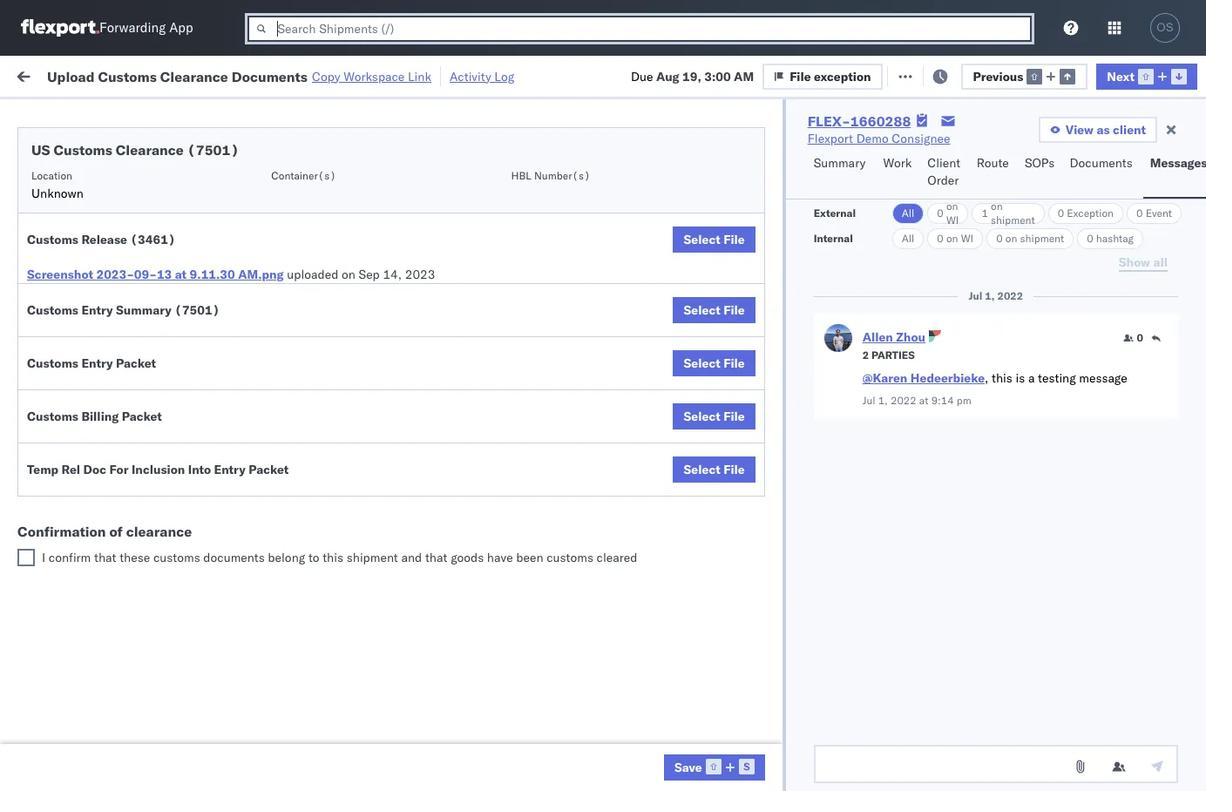 Task type: locate. For each thing, give the bounding box(es) containing it.
los for 2nd the schedule pickup from los angeles, ca 'button' from the top
[[164, 242, 184, 258]]

schedule down customs entry packet
[[40, 395, 92, 411]]

1846748 for upload customs clearance documents button
[[1000, 366, 1053, 382]]

flex-1846748 for upload customs clearance documents link
[[962, 366, 1053, 382]]

am for third the schedule pickup from los angeles, ca 'button' from the bottom schedule pickup from los angeles, ca link
[[310, 328, 330, 344]]

exception up the id
[[932, 68, 989, 83]]

uploaded
[[287, 267, 338, 282]]

jul down @karen
[[863, 394, 876, 407]]

schedule pickup from los angeles, ca link for 2nd the schedule pickup from los angeles, ca 'button' from the bottom of the page
[[40, 394, 248, 429]]

schedule delivery appointment down us customs clearance (7501)
[[40, 174, 214, 190]]

ceau7522281, hlxu6 up message
[[1074, 328, 1206, 343]]

exception
[[1067, 207, 1114, 220]]

ceau7522281, hlxu6 up hashtag
[[1074, 213, 1206, 228]]

billing
[[81, 409, 119, 424]]

schedule up customs entry packet
[[40, 319, 92, 334]]

0 horizontal spatial work
[[191, 68, 221, 83]]

shipment
[[991, 214, 1035, 227], [1020, 232, 1064, 245], [347, 550, 398, 566]]

5 2:59 from the top
[[281, 328, 307, 344]]

1 vertical spatial 1,
[[878, 394, 888, 407]]

1 vertical spatial entry
[[81, 356, 113, 371]]

hlxu6 for 1st the schedule pickup from los angeles, ca 'button' from the top
[[1166, 213, 1206, 228]]

4 schedule from the top
[[40, 289, 92, 305]]

@karen hedeerbieke , this is a testing message jul 1, 2022 at 9:14 pm
[[863, 370, 1127, 407]]

ca up the temp
[[40, 413, 57, 428]]

7 fcl from the top
[[572, 558, 594, 574]]

event
[[1146, 207, 1172, 220]]

2:59 down progress
[[281, 175, 307, 190]]

2 5, from the top
[[389, 213, 400, 229]]

1 horizontal spatial 1,
[[985, 289, 995, 302]]

lhuu7894563, uetu5
[[1074, 404, 1206, 420]]

2:59 down container(s)
[[281, 213, 307, 229]]

select file
[[684, 232, 745, 248], [684, 302, 745, 318], [684, 356, 745, 371], [684, 409, 745, 424], [684, 462, 745, 478]]

1 horizontal spatial at
[[347, 68, 358, 83]]

2023 right sep
[[405, 267, 435, 282]]

save button
[[664, 755, 765, 781]]

4 schedule pickup from los angeles, ca from the top
[[40, 395, 235, 428]]

5 schedule pickup from los angeles, ca link from the top
[[40, 548, 248, 583]]

flex-1846748 up 0 on shipment
[[962, 213, 1053, 229]]

confirm up confirm
[[40, 519, 85, 535]]

shipment left and
[[347, 550, 398, 566]]

2 2:59 am edt, nov 5, 2022 from the top
[[281, 213, 434, 229]]

clearance inside upload customs clearance documents
[[135, 357, 191, 373]]

0 horizontal spatial at
[[175, 267, 187, 282]]

3 ceau7522281, from the top
[[1074, 251, 1163, 267]]

1 vertical spatial upload
[[40, 357, 80, 373]]

this right to
[[323, 550, 343, 566]]

est, for 13,
[[333, 558, 359, 574]]

from for the confirm pickup from los angeles, ca button on the left bottom of page
[[129, 472, 154, 488]]

1 horizontal spatial wi
[[961, 232, 974, 245]]

from inside confirm pickup from los angeles, ca
[[129, 472, 154, 488]]

est, right "pm"
[[332, 482, 358, 497]]

6 ceau7522281, from the top
[[1074, 366, 1163, 382]]

documents down customs entry packet
[[40, 374, 103, 390]]

2 0 on wi from the top
[[937, 232, 974, 245]]

5 ca from the top
[[40, 489, 57, 505]]

0 vertical spatial 0 on wi
[[937, 200, 959, 227]]

6 ca from the top
[[40, 566, 57, 582]]

1 horizontal spatial customs
[[547, 550, 593, 566]]

dec left 23,
[[361, 482, 384, 497]]

2:59 up 7:00
[[281, 443, 307, 459]]

3 schedule pickup from los angeles, ca link from the top
[[40, 318, 248, 353]]

confirm for confirm pickup from los angeles, ca
[[40, 472, 85, 488]]

schedule down confirmation
[[40, 549, 92, 564]]

0 horizontal spatial jul
[[863, 394, 876, 407]]

1 horizontal spatial work
[[883, 155, 912, 171]]

clearance down the ready at the top of the page
[[116, 141, 184, 159]]

west
[[813, 673, 841, 689]]

am right belong
[[310, 558, 330, 574]]

5 schedule from the top
[[40, 319, 92, 334]]

actions
[[1154, 142, 1190, 155]]

2 select file button from the top
[[673, 297, 755, 323]]

los for 1st the schedule pickup from los angeles, ca 'button' from the top
[[164, 204, 184, 219]]

5 select file button from the top
[[673, 457, 755, 483]]

1, down @karen
[[878, 394, 888, 407]]

select file button for temp rel doc for inclusion into entry packet
[[673, 457, 755, 483]]

schedule up rel
[[40, 442, 92, 458]]

route
[[977, 155, 1009, 171]]

2 vertical spatial schedule delivery appointment
[[40, 442, 214, 458]]

0 vertical spatial documents
[[232, 68, 308, 85]]

angeles, for 2nd the schedule pickup from los angeles, ca 'button' from the bottom of the page
[[187, 395, 235, 411]]

appointment for second schedule delivery appointment link from the bottom of the page
[[143, 289, 214, 305]]

am right 2:00
[[310, 366, 330, 382]]

(7501) down "status ready for work, blocked, in progress"
[[187, 141, 239, 159]]

number(s)
[[534, 169, 590, 182]]

file exception up flex id
[[908, 68, 989, 83]]

appointment up inclusion on the bottom of page
[[143, 442, 214, 458]]

0 exception
[[1058, 207, 1114, 220]]

2 vertical spatial documents
[[40, 374, 103, 390]]

205
[[402, 68, 424, 83]]

3 ocean fcl from the top
[[533, 328, 594, 344]]

1 vertical spatial 2023
[[407, 558, 437, 574]]

2:59 am edt, nov 5, 2022
[[281, 175, 434, 190], [281, 213, 434, 229], [281, 251, 434, 267], [281, 290, 434, 305], [281, 328, 434, 344]]

schedule pickup from los angeles, ca button
[[40, 203, 248, 239], [40, 241, 248, 278], [40, 318, 248, 354], [40, 394, 248, 431], [40, 548, 248, 584]]

0 vertical spatial 2023
[[405, 267, 435, 282]]

ocean fcl for the confirm pickup from los angeles, ca button on the left bottom of page
[[533, 482, 594, 497]]

3 schedule pickup from los angeles, ca button from the top
[[40, 318, 248, 354]]

ca inside confirm pickup from los angeles, ca
[[40, 489, 57, 505]]

0 vertical spatial 14,
[[383, 267, 402, 282]]

schedule delivery appointment up for
[[40, 442, 214, 458]]

2023-
[[96, 267, 134, 282]]

rel
[[62, 462, 80, 478]]

0 vertical spatial schedule delivery appointment link
[[40, 173, 214, 190]]

previous button
[[961, 63, 1088, 89]]

est, left "jan"
[[333, 558, 359, 574]]

0 vertical spatial work
[[191, 68, 221, 83]]

confirm inside confirm pickup from los angeles, ca
[[40, 472, 85, 488]]

upload inside upload customs clearance documents
[[40, 357, 80, 373]]

entry down 2023-
[[81, 302, 113, 318]]

3 select file button from the top
[[673, 350, 755, 377]]

5 ocean fcl from the top
[[533, 443, 594, 459]]

4 select file from the top
[[684, 409, 745, 424]]

external
[[814, 207, 856, 220]]

2 vertical spatial shipment
[[347, 550, 398, 566]]

resize handle column header
[[249, 135, 270, 791], [443, 135, 464, 791], [504, 135, 525, 791], [617, 135, 638, 791], [730, 135, 751, 791], [905, 135, 926, 791], [1044, 135, 1065, 791], [1157, 135, 1178, 791], [1175, 135, 1196, 791]]

save
[[674, 760, 702, 775]]

2 vertical spatial packet
[[249, 462, 289, 478]]

1 flex-1846748 from the top
[[962, 213, 1053, 229]]

(7501)
[[187, 141, 239, 159], [174, 302, 220, 318]]

1 vertical spatial wi
[[961, 232, 974, 245]]

documents
[[232, 68, 308, 85], [1070, 155, 1133, 171], [40, 374, 103, 390]]

hlxu6 for upload customs clearance documents button
[[1166, 366, 1206, 382]]

am up 2:00 am est, nov 9, 2022
[[310, 328, 330, 344]]

los for the confirm pickup from los angeles, ca button on the left bottom of page
[[157, 472, 177, 488]]

at left risk
[[347, 68, 358, 83]]

1 horizontal spatial flexport
[[808, 131, 853, 146]]

clearance
[[126, 523, 192, 540]]

lhuu7894563,
[[1074, 404, 1164, 420]]

select for customs entry packet
[[684, 356, 721, 371]]

0 horizontal spatial documents
[[40, 374, 103, 390]]

0 vertical spatial at
[[347, 68, 358, 83]]

1846748 up a
[[1000, 328, 1053, 344]]

tes
[[1187, 175, 1206, 190]]

1 vertical spatial appointment
[[143, 289, 214, 305]]

schedule for fifth the schedule pickup from los angeles, ca 'button' from the top
[[40, 549, 92, 564]]

flexport. image
[[21, 19, 99, 37]]

5 select file from the top
[[684, 462, 745, 478]]

schedule delivery appointment button up for
[[40, 441, 214, 461]]

3 select from the top
[[684, 356, 721, 371]]

that
[[94, 550, 116, 566], [425, 550, 448, 566]]

2 schedule pickup from los angeles, ca link from the top
[[40, 241, 248, 276]]

documents for upload customs clearance documents
[[40, 374, 103, 390]]

schedule delivery appointment button
[[40, 173, 214, 192], [40, 288, 214, 307], [40, 441, 214, 461]]

6 ceau7522281, hlxu6 from the top
[[1074, 366, 1206, 382]]

2 schedule delivery appointment link from the top
[[40, 288, 214, 305]]

4 hlxu6 from the top
[[1166, 289, 1206, 305]]

angeles, for third the schedule pickup from los angeles, ca 'button' from the bottom
[[187, 319, 235, 334]]

None text field
[[814, 745, 1178, 784]]

1 horizontal spatial demo
[[856, 131, 889, 146]]

2:00 am est, nov 9, 2022
[[281, 366, 433, 382]]

7 ocean fcl from the top
[[533, 558, 594, 574]]

ceau7522281, up lhuu7894563,
[[1074, 366, 1163, 382]]

0 vertical spatial this
[[992, 370, 1013, 386]]

1 ocean fcl from the top
[[533, 175, 594, 190]]

pickup inside confirm pickup from los angeles, ca
[[88, 472, 125, 488]]

0 vertical spatial confirm
[[40, 472, 85, 488]]

internal
[[814, 232, 853, 245]]

1 0 on wi from the top
[[937, 200, 959, 227]]

3 select file from the top
[[684, 356, 745, 371]]

exception up flex-1660288 link
[[814, 68, 871, 84]]

4 ocean fcl from the top
[[533, 366, 594, 382]]

2 schedule delivery appointment from the top
[[40, 289, 214, 305]]

1 vertical spatial (7501)
[[174, 302, 220, 318]]

schedule delivery appointment button down us customs clearance (7501)
[[40, 173, 214, 192]]

5 schedule pickup from los angeles, ca from the top
[[40, 549, 235, 582]]

0 vertical spatial all button
[[892, 203, 924, 224]]

demo
[[856, 131, 889, 146], [695, 558, 728, 574]]

file exception
[[908, 68, 989, 83], [790, 68, 871, 84]]

ceau7522281, hlxu6 up 0 button
[[1074, 289, 1206, 305]]

jul 1, 2022
[[969, 289, 1023, 302]]

am up "pm"
[[310, 443, 330, 459]]

my work
[[17, 63, 95, 88]]

schedule delivery appointment link down 2023-
[[40, 288, 214, 305]]

customs down by:
[[54, 141, 112, 159]]

2 account from the top
[[850, 635, 896, 651]]

dec up 7:00 pm est, dec 23, 2022
[[362, 443, 385, 459]]

1 vertical spatial this
[[323, 550, 343, 566]]

759 at risk
[[321, 68, 382, 83]]

ocean fcl for first schedule delivery appointment button from the bottom of the page
[[533, 443, 594, 459]]

confirm for confirm delivery
[[40, 519, 85, 535]]

1 horizontal spatial flexport demo consignee
[[808, 131, 950, 146]]

fcl for the confirm pickup from los angeles, ca button on the left bottom of page
[[572, 482, 594, 497]]

1 edt, from the top
[[333, 175, 360, 190]]

1 select file button from the top
[[673, 227, 755, 253]]

all for external
[[902, 207, 915, 220]]

to
[[308, 550, 319, 566]]

documents inside documents button
[[1070, 155, 1133, 171]]

bosch ocean test
[[760, 175, 860, 190], [647, 213, 746, 229], [760, 213, 860, 229], [647, 251, 746, 267], [760, 251, 860, 267], [647, 290, 746, 305], [760, 290, 860, 305], [647, 328, 746, 344], [760, 328, 860, 344], [647, 366, 746, 382], [760, 366, 860, 382], [647, 405, 746, 421], [760, 405, 860, 421], [647, 443, 746, 459], [760, 443, 860, 459], [647, 482, 746, 497], [760, 482, 860, 497], [760, 520, 860, 536]]

customs right been
[[547, 550, 593, 566]]

2 select from the top
[[684, 302, 721, 318]]

angeles, inside confirm pickup from los angeles, ca
[[180, 472, 228, 488]]

5 hlxu6 from the top
[[1166, 328, 1206, 343]]

0 horizontal spatial that
[[94, 550, 116, 566]]

status
[[96, 108, 126, 121]]

4 1846748 from the top
[[1000, 366, 1053, 382]]

summary inside button
[[814, 155, 866, 171]]

2 fcl from the top
[[572, 213, 594, 229]]

2:59 left to
[[281, 558, 307, 574]]

0 vertical spatial dec
[[362, 443, 385, 459]]

confirm
[[40, 472, 85, 488], [40, 519, 85, 535]]

2:59 left sep
[[281, 251, 307, 267]]

0 vertical spatial packet
[[116, 356, 156, 371]]

0 on wi for 0
[[937, 232, 974, 245]]

confirm up confirmation
[[40, 472, 85, 488]]

pickup up release
[[95, 204, 132, 219]]

(7501) for customs entry summary (7501)
[[174, 302, 220, 318]]

ceau7522281, hlxu6 for third the schedule pickup from los angeles, ca 'button' from the bottom
[[1074, 328, 1206, 343]]

0 vertical spatial all
[[902, 207, 915, 220]]

schedule pickup from los angeles, ca link for 2nd the schedule pickup from los angeles, ca 'button' from the top
[[40, 241, 248, 276]]

4 select from the top
[[684, 409, 721, 424]]

1, up ,
[[985, 289, 995, 302]]

2023
[[405, 267, 435, 282], [407, 558, 437, 574]]

1 horizontal spatial summary
[[814, 155, 866, 171]]

ca for 2nd the schedule pickup from los angeles, ca 'button' from the bottom of the page
[[40, 413, 57, 428]]

by:
[[63, 107, 80, 122]]

ceau7522281, hlxu6 up 0 event
[[1074, 174, 1206, 190]]

pickup for 2nd the schedule pickup from los angeles, ca 'button' from the bottom of the page
[[95, 395, 132, 411]]

0 horizontal spatial customs
[[153, 550, 200, 566]]

shipment up 0 on shipment
[[991, 214, 1035, 227]]

0 vertical spatial schedule delivery appointment
[[40, 174, 214, 190]]

packet for customs entry packet
[[116, 356, 156, 371]]

fcl
[[572, 175, 594, 190], [572, 213, 594, 229], [572, 328, 594, 344], [572, 366, 594, 382], [572, 443, 594, 459], [572, 482, 594, 497], [572, 558, 594, 574]]

3 fcl from the top
[[572, 328, 594, 344]]

fcl for fifth the schedule pickup from los angeles, ca 'button' from the top
[[572, 558, 594, 574]]

screenshot 2023-09-13 at 9.11.30 am.png uploaded on sep 14, 2023
[[27, 267, 435, 282]]

a
[[1028, 370, 1035, 386]]

1 vertical spatial jul
[[863, 394, 876, 407]]

2
[[863, 349, 869, 362]]

ready
[[134, 108, 165, 121]]

1 vertical spatial all button
[[892, 228, 924, 249]]

2 vertical spatial clearance
[[135, 357, 191, 373]]

allen zhou button
[[863, 329, 926, 345]]

packet up 7:00
[[249, 462, 289, 478]]

0 vertical spatial wi
[[946, 214, 959, 227]]

0 vertical spatial upload
[[47, 68, 95, 85]]

6 fcl from the top
[[572, 482, 594, 497]]

temp rel doc for inclusion into entry packet
[[27, 462, 289, 478]]

205 on track
[[402, 68, 473, 83]]

2:59 up 2:00
[[281, 328, 307, 344]]

4 fcl from the top
[[572, 366, 594, 382]]

1 schedule pickup from los angeles, ca from the top
[[40, 204, 235, 237]]

3 schedule delivery appointment from the top
[[40, 442, 214, 458]]

nov right 'uploaded'
[[363, 251, 386, 267]]

0 horizontal spatial flexport demo consignee
[[647, 558, 789, 574]]

schedule delivery appointment link up for
[[40, 441, 214, 459]]

work right import
[[191, 68, 221, 83]]

schedule for 2nd the schedule pickup from los angeles, ca 'button' from the top
[[40, 242, 92, 258]]

karl
[[909, 597, 932, 612], [909, 635, 932, 651], [909, 712, 932, 727], [909, 750, 932, 766]]

hashtag
[[1096, 232, 1134, 245]]

8 schedule from the top
[[40, 549, 92, 564]]

2 horizontal spatial documents
[[1070, 155, 1133, 171]]

2 horizontal spatial at
[[919, 394, 929, 407]]

1 vertical spatial clearance
[[116, 141, 184, 159]]

select file for customs entry summary (7501)
[[684, 302, 745, 318]]

work down flexport demo consignee link
[[883, 155, 912, 171]]

flexport down flex-1660288
[[808, 131, 853, 146]]

file exception up flex-1660288 link
[[790, 68, 871, 84]]

3 account from the top
[[850, 712, 896, 727]]

appointment for third schedule delivery appointment link from the top
[[143, 442, 214, 458]]

am
[[734, 68, 754, 84], [310, 175, 330, 190], [310, 213, 330, 229], [310, 251, 330, 267], [310, 290, 330, 305], [310, 328, 330, 344], [310, 366, 330, 382], [310, 443, 330, 459], [310, 558, 330, 574]]

-
[[899, 597, 906, 612], [899, 635, 906, 651], [899, 712, 906, 727], [899, 750, 906, 766]]

pickup for the confirm pickup from los angeles, ca button on the left bottom of page
[[88, 472, 125, 488]]

customs down 'clearance'
[[153, 550, 200, 566]]

upload for upload customs clearance documents
[[40, 357, 80, 373]]

1 vertical spatial 0 on wi
[[937, 232, 974, 245]]

all button
[[892, 203, 924, 224], [892, 228, 924, 249]]

ca down customs release (3461)
[[40, 259, 57, 275]]

1846748 for third the schedule pickup from los angeles, ca 'button' from the bottom
[[1000, 328, 1053, 344]]

am for third schedule delivery appointment link from the top
[[310, 443, 330, 459]]

from for 1st the schedule pickup from los angeles, ca 'button' from the top
[[136, 204, 161, 219]]

1 vertical spatial work
[[883, 155, 912, 171]]

clearance up 'work,' at the left of page
[[160, 68, 228, 85]]

0 vertical spatial clearance
[[160, 68, 228, 85]]

select file button for customs billing packet
[[673, 404, 755, 430]]

4 ca from the top
[[40, 413, 57, 428]]

2 vertical spatial appointment
[[143, 442, 214, 458]]

0 vertical spatial jul
[[969, 289, 983, 302]]

1 vertical spatial schedule delivery appointment button
[[40, 288, 214, 307]]

1 horizontal spatial jul
[[969, 289, 983, 302]]

5 fcl from the top
[[572, 443, 594, 459]]

confirm pickup from los angeles, ca button
[[40, 471, 248, 508]]

6 2:59 from the top
[[281, 443, 307, 459]]

am for schedule pickup from los angeles, ca link associated with 2nd the schedule pickup from los angeles, ca 'button' from the top
[[310, 251, 330, 267]]

file for customs entry packet
[[724, 356, 745, 371]]

2:59 down 'uploaded'
[[281, 290, 307, 305]]

confirm pickup from los angeles, ca
[[40, 472, 228, 505]]

2022 inside the @karen hedeerbieke , this is a testing message jul 1, 2022 at 9:14 pm
[[891, 394, 917, 407]]

None checkbox
[[17, 549, 35, 567]]

0 horizontal spatial demo
[[695, 558, 728, 574]]

3 ca from the top
[[40, 336, 57, 352]]

ceau7522281, down hashtag
[[1074, 251, 1163, 267]]

ca up customs entry packet
[[40, 336, 57, 352]]

ca for the confirm pickup from los angeles, ca button on the left bottom of page
[[40, 489, 57, 505]]

client order
[[928, 155, 961, 188]]

3 - from the top
[[899, 712, 906, 727]]

ocean fcl for fifth the schedule pickup from los angeles, ca 'button' from the top
[[533, 558, 594, 574]]

6 hlxu6 from the top
[[1166, 366, 1206, 382]]

entry up customs billing packet
[[81, 356, 113, 371]]

5, for schedule pickup from los angeles, ca link for 1st the schedule pickup from los angeles, ca 'button' from the top
[[389, 213, 400, 229]]

1846748 up the 1889466
[[1000, 366, 1053, 382]]

2 vertical spatial schedule delivery appointment button
[[40, 441, 214, 461]]

ocean fcl for 1st the schedule pickup from los angeles, ca 'button' from the top
[[533, 213, 594, 229]]

2:59 am edt, nov 5, 2022 for 1st the schedule pickup from los angeles, ca 'button' from the top
[[281, 213, 434, 229]]

ceau7522281, up 0 button
[[1074, 289, 1163, 305]]

5, for schedule pickup from los angeles, ca link associated with 2nd the schedule pickup from los angeles, ca 'button' from the top
[[389, 251, 400, 267]]

file for customs entry summary (7501)
[[724, 302, 745, 318]]

next
[[1107, 68, 1135, 84]]

1 vertical spatial shipment
[[1020, 232, 1064, 245]]

select for customs entry summary (7501)
[[684, 302, 721, 318]]

flex-1846748 down 0 on shipment
[[962, 290, 1053, 305]]

0 vertical spatial demo
[[856, 131, 889, 146]]

1 horizontal spatial documents
[[232, 68, 308, 85]]

schedule for 2nd schedule delivery appointment button from the bottom
[[40, 289, 92, 305]]

filtered by:
[[17, 107, 80, 122]]

jan
[[362, 558, 382, 574]]

ocean
[[533, 175, 569, 190], [798, 175, 833, 190], [533, 213, 569, 229], [684, 213, 720, 229], [798, 213, 833, 229], [684, 251, 720, 267], [798, 251, 833, 267], [684, 290, 720, 305], [798, 290, 833, 305], [533, 328, 569, 344], [684, 328, 720, 344], [798, 328, 833, 344], [533, 366, 569, 382], [684, 366, 720, 382], [798, 366, 833, 382], [684, 405, 720, 421], [798, 405, 833, 421], [533, 443, 569, 459], [684, 443, 720, 459], [798, 443, 833, 459], [533, 482, 569, 497], [684, 482, 720, 497], [798, 482, 833, 497], [798, 520, 833, 536], [533, 558, 569, 574]]

1 vertical spatial documents
[[1070, 155, 1133, 171]]

ceau7522281, hlxu6 down 0 button
[[1074, 366, 1206, 382]]

1 select file from the top
[[684, 232, 745, 248]]

los down upload customs clearance documents button
[[164, 395, 184, 411]]

am right 3:00
[[734, 68, 754, 84]]

1 vertical spatial dec
[[361, 482, 384, 497]]

4 ceau7522281, hlxu6 from the top
[[1074, 289, 1206, 305]]

4 resize handle column header from the left
[[617, 135, 638, 791]]

from for 2nd the schedule pickup from los angeles, ca 'button' from the top
[[136, 242, 161, 258]]

pickup up 2023-
[[95, 242, 132, 258]]

3 hlxu6 from the top
[[1166, 251, 1206, 267]]

ca down i
[[40, 566, 57, 582]]

confirm inside button
[[40, 519, 85, 535]]

2:59 am edt, nov 5, 2022 for 2nd the schedule pickup from los angeles, ca 'button' from the top
[[281, 251, 434, 267]]

is
[[1016, 370, 1025, 386]]

0 vertical spatial schedule delivery appointment button
[[40, 173, 214, 192]]

1 appointment from the top
[[143, 174, 214, 190]]

1 horizontal spatial exception
[[932, 68, 989, 83]]

1 integration from the top
[[760, 597, 820, 612]]

0 vertical spatial appointment
[[143, 174, 214, 190]]

from for 2nd the schedule pickup from los angeles, ca 'button' from the bottom of the page
[[136, 395, 161, 411]]

upload up customs billing packet
[[40, 357, 80, 373]]

2 all from the top
[[902, 232, 915, 245]]

0 horizontal spatial wi
[[946, 214, 959, 227]]

nov down sep
[[363, 290, 386, 305]]

3 appointment from the top
[[143, 442, 214, 458]]

that right and
[[425, 550, 448, 566]]

this inside the @karen hedeerbieke , this is a testing message jul 1, 2022 at 9:14 pm
[[992, 370, 1013, 386]]

6 ocean fcl from the top
[[533, 482, 594, 497]]

1 customs from the left
[[153, 550, 200, 566]]

appointment down us customs clearance (7501)
[[143, 174, 214, 190]]

ceau7522281, hlxu6 down hashtag
[[1074, 251, 1206, 267]]

1 vertical spatial schedule delivery appointment
[[40, 289, 214, 305]]

into
[[188, 462, 211, 478]]

0 inside button
[[1137, 331, 1143, 344]]

0 horizontal spatial 1,
[[878, 394, 888, 407]]

0 inside 0 on wi
[[937, 207, 944, 220]]

demo left bookings
[[695, 558, 728, 574]]

select file for temp rel doc for inclusion into entry packet
[[684, 462, 745, 478]]

flex-1846748 down jul 1, 2022 at the right of the page
[[962, 328, 1053, 344]]

pickup right rel
[[88, 472, 125, 488]]

ceau7522281, for upload customs clearance documents button
[[1074, 366, 1163, 382]]

14, up 23,
[[388, 443, 407, 459]]

entry right into
[[214, 462, 246, 478]]

1 vertical spatial packet
[[122, 409, 162, 424]]

screenshot 2023-09-13 at 9.11.30 am.png link
[[27, 266, 284, 283]]

schedule pickup from los angeles, ca link for fifth the schedule pickup from los angeles, ca 'button' from the top
[[40, 548, 248, 583]]

5 5, from the top
[[389, 328, 400, 344]]

1 vertical spatial summary
[[116, 302, 171, 318]]

2 ceau7522281, hlxu6 from the top
[[1074, 213, 1206, 228]]

wi for 1
[[946, 214, 959, 227]]

schedule pickup from los angeles, ca for schedule pickup from los angeles, ca link corresponding to fifth the schedule pickup from los angeles, ca 'button' from the top
[[40, 549, 235, 582]]

flex-1846748 up flex-1889466 at the right bottom of the page
[[962, 366, 1053, 382]]

customs release (3461)
[[27, 232, 176, 248]]

2:59 for fifth the schedule pickup from los angeles, ca 'button' from the top
[[281, 558, 307, 574]]

shipment inside 1 on shipment
[[991, 214, 1035, 227]]

batch action
[[1108, 68, 1184, 83]]

2:59
[[281, 175, 307, 190], [281, 213, 307, 229], [281, 251, 307, 267], [281, 290, 307, 305], [281, 328, 307, 344], [281, 443, 307, 459], [281, 558, 307, 574]]

1 vertical spatial demo
[[695, 558, 728, 574]]

0 vertical spatial entry
[[81, 302, 113, 318]]

@karen
[[863, 370, 908, 386]]

nov up sep
[[363, 213, 386, 229]]

0 vertical spatial flexport demo consignee
[[808, 131, 950, 146]]

schedule pickup from los angeles, ca for schedule pickup from los angeles, ca link for 1st the schedule pickup from los angeles, ca 'button' from the top
[[40, 204, 235, 237]]

shipment for 0 on shipment
[[1020, 232, 1064, 245]]

,
[[985, 370, 989, 386]]

documents inside upload customs clearance documents
[[40, 374, 103, 390]]

select file button
[[673, 227, 755, 253], [673, 297, 755, 323], [673, 350, 755, 377], [673, 404, 755, 430], [673, 457, 755, 483]]

1 vertical spatial schedule delivery appointment link
[[40, 288, 214, 305]]

0 vertical spatial shipment
[[991, 214, 1035, 227]]

1 vertical spatial confirm
[[40, 519, 85, 535]]

1 integration test account - karl lagerfeld from the top
[[760, 597, 987, 612]]

ceau7522281, hlxu6 for 2nd the schedule pickup from los angeles, ca 'button' from the top
[[1074, 251, 1206, 267]]

3 lagerfeld from the top
[[935, 712, 987, 727]]

los left into
[[157, 472, 177, 488]]

los up (3461) on the left top of the page
[[164, 204, 184, 219]]

flex-2130384 button
[[934, 746, 1056, 770], [934, 746, 1056, 770]]

1 2:59 from the top
[[281, 175, 307, 190]]

nov left 9,
[[362, 366, 385, 382]]

1 vertical spatial all
[[902, 232, 915, 245]]

1 schedule pickup from los angeles, ca link from the top
[[40, 203, 248, 237]]

1 horizontal spatial that
[[425, 550, 448, 566]]

customs up the billing in the left bottom of the page
[[83, 357, 132, 373]]

1846748 for 1st the schedule pickup from los angeles, ca 'button' from the top
[[1000, 213, 1053, 229]]

this
[[992, 370, 1013, 386], [323, 550, 343, 566]]

jul inside the @karen hedeerbieke , this is a testing message jul 1, 2022 at 9:14 pm
[[863, 394, 876, 407]]

1 schedule delivery appointment button from the top
[[40, 173, 214, 192]]

5 ceau7522281, from the top
[[1074, 328, 1163, 343]]

1 vertical spatial 14,
[[388, 443, 407, 459]]

3 flex-1846748 from the top
[[962, 328, 1053, 344]]

1 horizontal spatial this
[[992, 370, 1013, 386]]

clearance down customs entry summary (7501)
[[135, 357, 191, 373]]

0 vertical spatial summary
[[814, 155, 866, 171]]

2 ceau7522281, from the top
[[1074, 213, 1163, 228]]

2:59 for third the schedule pickup from los angeles, ca 'button' from the bottom
[[281, 328, 307, 344]]

2 all button from the top
[[892, 228, 924, 249]]

los inside confirm pickup from los angeles, ca
[[157, 472, 177, 488]]

1 vertical spatial at
[[175, 267, 187, 282]]

schedule down screenshot
[[40, 289, 92, 305]]

schedule for third the schedule pickup from los angeles, ca 'button' from the bottom
[[40, 319, 92, 334]]

angeles,
[[187, 204, 235, 219], [187, 242, 235, 258], [187, 319, 235, 334], [187, 395, 235, 411], [180, 472, 228, 488], [187, 549, 235, 564]]

2 vertical spatial at
[[919, 394, 929, 407]]

4 account from the top
[[850, 750, 896, 766]]

client
[[1113, 122, 1146, 138]]

at right 13
[[175, 267, 187, 282]]

jul down '1'
[[969, 289, 983, 302]]

2 - from the top
[[899, 635, 906, 651]]

on
[[427, 68, 441, 83], [946, 200, 958, 213], [991, 200, 1003, 213], [946, 232, 958, 245], [1006, 232, 1017, 245], [342, 267, 355, 282]]

dec
[[362, 443, 385, 459], [361, 482, 384, 497]]

delivery for 2nd schedule delivery appointment button from the bottom
[[95, 289, 140, 305]]

that down confirmation of clearance
[[94, 550, 116, 566]]

and
[[401, 550, 422, 566]]

at
[[347, 68, 358, 83], [175, 267, 187, 282], [919, 394, 929, 407]]

2 1846748 from the top
[[1000, 290, 1053, 305]]

0 vertical spatial (7501)
[[187, 141, 239, 159]]

flex-1889466
[[962, 405, 1053, 421]]

3 schedule pickup from los angeles, ca from the top
[[40, 319, 235, 352]]

1, inside the @karen hedeerbieke , this is a testing message jul 1, 2022 at 9:14 pm
[[878, 394, 888, 407]]

2 lagerfeld from the top
[[935, 635, 987, 651]]

appointment down 13
[[143, 289, 214, 305]]

0 horizontal spatial flexport
[[647, 558, 692, 574]]

2 vertical spatial schedule delivery appointment link
[[40, 441, 214, 459]]

3 2:59 am edt, nov 5, 2022 from the top
[[281, 251, 434, 267]]

jul
[[969, 289, 983, 302], [863, 394, 876, 407]]



Task type: vqa. For each thing, say whether or not it's contained in the screenshot.
TESTING
yes



Task type: describe. For each thing, give the bounding box(es) containing it.
1 schedule delivery appointment link from the top
[[40, 173, 214, 190]]

customs entry packet
[[27, 356, 156, 371]]

for
[[109, 462, 129, 478]]

documents button
[[1063, 147, 1143, 199]]

at inside the @karen hedeerbieke , this is a testing message jul 1, 2022 at 9:14 pm
[[919, 394, 929, 407]]

confirm delivery
[[40, 519, 133, 535]]

1 account from the top
[[850, 597, 896, 612]]

hlxu6 for third the schedule pickup from los angeles, ca 'button' from the bottom
[[1166, 328, 1206, 343]]

1 that from the left
[[94, 550, 116, 566]]

select file for customs release (3461)
[[684, 232, 745, 248]]

4 integration test account - karl lagerfeld from the top
[[760, 750, 987, 766]]

0 vertical spatial flexport
[[808, 131, 853, 146]]

confirm delivery link
[[40, 518, 133, 536]]

on inside 1 on shipment
[[991, 200, 1003, 213]]

4 karl from the top
[[909, 750, 932, 766]]

pickup for fifth the schedule pickup from los angeles, ca 'button' from the top
[[95, 549, 132, 564]]

goods
[[451, 550, 484, 566]]

2 customs from the left
[[547, 550, 593, 566]]

i
[[42, 550, 45, 566]]

edt, for 1st the schedule pickup from los angeles, ca 'button' from the top
[[333, 213, 360, 229]]

1 hlxu6 from the top
[[1166, 174, 1206, 190]]

parties
[[872, 349, 915, 362]]

workspace
[[344, 68, 405, 84]]

previous
[[973, 68, 1023, 84]]

fcl for third the schedule pickup from los angeles, ca 'button' from the bottom
[[572, 328, 594, 344]]

edt, for 2nd the schedule pickup from los angeles, ca 'button' from the top
[[333, 251, 360, 267]]

flex-1660288 link
[[808, 112, 911, 130]]

copy
[[312, 68, 340, 84]]

est, for 14,
[[333, 443, 359, 459]]

vandelay west
[[760, 673, 841, 689]]

bookings
[[760, 558, 811, 574]]

select file for customs billing packet
[[684, 409, 745, 424]]

container numbers button
[[1065, 132, 1161, 163]]

all button for internal
[[892, 228, 924, 249]]

delivery for first schedule delivery appointment button from the top of the page
[[95, 174, 140, 190]]

2 flex-1846748 from the top
[[962, 290, 1053, 305]]

1 fcl from the top
[[572, 175, 594, 190]]

3 karl from the top
[[909, 712, 932, 727]]

customs inside upload customs clearance documents
[[83, 357, 132, 373]]

1 schedule pickup from los angeles, ca button from the top
[[40, 203, 248, 239]]

ceau7522281, for third the schedule pickup from los angeles, ca 'button' from the bottom
[[1074, 328, 1163, 343]]

0 horizontal spatial this
[[323, 550, 343, 566]]

1 lagerfeld from the top
[[935, 597, 987, 612]]

activity log
[[450, 68, 514, 84]]

0 hashtag
[[1087, 232, 1134, 245]]

customs left the billing in the left bottom of the page
[[27, 409, 78, 424]]

9:14
[[931, 394, 954, 407]]

schedule for 1st the schedule pickup from los angeles, ca 'button' from the top
[[40, 204, 92, 219]]

hlxu6 for 2nd the schedule pickup from los angeles, ca 'button' from the top
[[1166, 251, 1206, 267]]

nov right container(s)
[[363, 175, 386, 190]]

pickup for 1st the schedule pickup from los angeles, ca 'button' from the top
[[95, 204, 132, 219]]

(7501) for us customs clearance (7501)
[[187, 141, 239, 159]]

progress
[[273, 108, 317, 121]]

flex-2130384
[[962, 750, 1053, 766]]

upload customs clearance documents button
[[40, 356, 248, 393]]

1 horizontal spatial file exception
[[908, 68, 989, 83]]

shipment for 1 on shipment
[[991, 214, 1035, 227]]

flex id
[[934, 142, 967, 155]]

delivery for first schedule delivery appointment button from the bottom of the page
[[95, 442, 140, 458]]

for
[[167, 108, 182, 121]]

workitem button
[[10, 139, 253, 156]]

angeles, for 2nd the schedule pickup from los angeles, ca 'button' from the top
[[187, 242, 235, 258]]

messages button
[[1143, 147, 1206, 199]]

schedule for first schedule delivery appointment button from the top of the page
[[40, 174, 92, 190]]

os button
[[1145, 8, 1185, 48]]

action
[[1145, 68, 1184, 83]]

activity
[[450, 68, 491, 84]]

los for third the schedule pickup from los angeles, ca 'button' from the bottom
[[164, 319, 184, 334]]

3 schedule delivery appointment button from the top
[[40, 441, 214, 461]]

screenshot
[[27, 267, 93, 282]]

1 ceau7522281, from the top
[[1074, 174, 1163, 190]]

work button
[[876, 147, 921, 199]]

2 resize handle column header from the left
[[443, 135, 464, 791]]

4 schedule pickup from los angeles, ca button from the top
[[40, 394, 248, 431]]

customs down screenshot
[[27, 302, 78, 318]]

file for customs billing packet
[[724, 409, 745, 424]]

9,
[[388, 366, 399, 382]]

2 parties button
[[863, 347, 915, 363]]

id
[[957, 142, 967, 155]]

confirm delivery button
[[40, 518, 133, 537]]

2 schedule delivery appointment button from the top
[[40, 288, 214, 307]]

0 horizontal spatial exception
[[814, 68, 871, 84]]

sops button
[[1018, 147, 1063, 199]]

demo inside flexport demo consignee link
[[856, 131, 889, 146]]

from for third the schedule pickup from los angeles, ca 'button' from the bottom
[[136, 319, 161, 334]]

wi for 0
[[961, 232, 974, 245]]

file for temp rel doc for inclusion into entry packet
[[724, 462, 745, 478]]

i confirm that these customs documents belong to this shipment and that goods have been customs cleared
[[42, 550, 637, 566]]

pickup for 2nd the schedule pickup from los angeles, ca 'button' from the top
[[95, 242, 132, 258]]

all button for external
[[892, 203, 924, 224]]

2 that from the left
[[425, 550, 448, 566]]

4 5, from the top
[[389, 290, 400, 305]]

est, for 9,
[[333, 366, 359, 382]]

schedule pickup from los angeles, ca link for third the schedule pickup from los angeles, ca 'button' from the bottom
[[40, 318, 248, 353]]

sep
[[359, 267, 380, 282]]

flex-1846748 for schedule pickup from los angeles, ca link for 1st the schedule pickup from los angeles, ca 'button' from the top
[[962, 213, 1053, 229]]

schedule pickup from los angeles, ca for schedule pickup from los angeles, ca link corresponding to 2nd the schedule pickup from los angeles, ca 'button' from the bottom of the page
[[40, 395, 235, 428]]

ocean fcl for upload customs clearance documents button
[[533, 366, 594, 382]]

entry for summary
[[81, 302, 113, 318]]

1 2:59 am edt, nov 5, 2022 from the top
[[281, 175, 434, 190]]

Search Work text field
[[619, 62, 809, 88]]

am for schedule pickup from los angeles, ca link corresponding to fifth the schedule pickup from los angeles, ca 'button' from the top
[[310, 558, 330, 574]]

delivery for confirm delivery button
[[88, 519, 133, 535]]

1
[[982, 207, 988, 220]]

schedule pickup from los angeles, ca link for 1st the schedule pickup from los angeles, ca 'button' from the top
[[40, 203, 248, 237]]

09-
[[134, 267, 157, 282]]

4 edt, from the top
[[333, 290, 360, 305]]

3 resize handle column header from the left
[[504, 135, 525, 791]]

allen zhou
[[863, 329, 926, 345]]

flex-1846748 for third the schedule pickup from los angeles, ca 'button' from the bottom schedule pickup from los angeles, ca link
[[962, 328, 1053, 344]]

upload customs clearance documents copy workspace link
[[47, 68, 431, 85]]

5, for third the schedule pickup from los angeles, ca 'button' from the bottom schedule pickup from los angeles, ca link
[[389, 328, 400, 344]]

1 - from the top
[[899, 597, 906, 612]]

1 ceau7522281, hlxu6 from the top
[[1074, 174, 1206, 190]]

message
[[1079, 370, 1127, 386]]

1 vertical spatial flexport demo consignee
[[647, 558, 789, 574]]

container(s)
[[271, 169, 336, 182]]

ca for fifth the schedule pickup from los angeles, ca 'button' from the top
[[40, 566, 57, 582]]

select for customs release (3461)
[[684, 232, 721, 248]]

messages
[[1150, 155, 1206, 171]]

9 resize handle column header from the left
[[1175, 135, 1196, 791]]

2:59 am edt, nov 5, 2022 for third the schedule pickup from los angeles, ca 'button' from the bottom
[[281, 328, 434, 344]]

0 horizontal spatial summary
[[116, 302, 171, 318]]

clearance for upload customs clearance documents
[[135, 357, 191, 373]]

unknown
[[31, 186, 84, 201]]

4 - from the top
[[899, 750, 906, 766]]

clearance for us customs clearance (7501)
[[116, 141, 184, 159]]

been
[[516, 550, 543, 566]]

3 schedule delivery appointment link from the top
[[40, 441, 214, 459]]

us
[[31, 141, 50, 159]]

am.png
[[238, 267, 284, 282]]

2:59 for first schedule delivery appointment button from the bottom of the page
[[281, 443, 307, 459]]

upload customs clearance documents link
[[40, 356, 248, 391]]

view
[[1066, 122, 1094, 138]]

schedule pickup from los angeles, ca for schedule pickup from los angeles, ca link associated with 2nd the schedule pickup from los angeles, ca 'button' from the top
[[40, 242, 235, 275]]

track
[[444, 68, 473, 83]]

4 integration from the top
[[760, 750, 820, 766]]

8 resize handle column header from the left
[[1157, 135, 1178, 791]]

location
[[31, 169, 72, 182]]

2 karl from the top
[[909, 635, 932, 651]]

5 schedule pickup from los angeles, ca button from the top
[[40, 548, 248, 584]]

activity log button
[[450, 66, 514, 86]]

customs up customs billing packet
[[27, 356, 78, 371]]

import
[[148, 68, 188, 83]]

4 2:59 from the top
[[281, 290, 307, 305]]

flex id button
[[926, 139, 1048, 156]]

am down progress
[[310, 175, 330, 190]]

los for 2nd the schedule pickup from los angeles, ca 'button' from the bottom of the page
[[164, 395, 184, 411]]

1 vertical spatial flexport
[[647, 558, 692, 574]]

schedule for 2nd the schedule pickup from los angeles, ca 'button' from the bottom of the page
[[40, 395, 92, 411]]

ceau7522281, for 2nd the schedule pickup from los angeles, ca 'button' from the top
[[1074, 251, 1163, 267]]

risk
[[361, 68, 382, 83]]

all for internal
[[902, 232, 915, 245]]

7 resize handle column header from the left
[[1044, 135, 1065, 791]]

2 vertical spatial entry
[[214, 462, 246, 478]]

copy workspace link button
[[312, 68, 431, 84]]

1889466
[[1000, 405, 1053, 421]]

documents for upload customs clearance documents copy workspace link
[[232, 68, 308, 85]]

pickup for third the schedule pickup from los angeles, ca 'button' from the bottom
[[95, 319, 132, 334]]

angeles, for fifth the schedule pickup from los angeles, ca 'button' from the top
[[187, 549, 235, 564]]

ceau7522281, for 1st the schedule pickup from los angeles, ca 'button' from the top
[[1074, 213, 1163, 228]]

appointment for first schedule delivery appointment link from the top
[[143, 174, 214, 190]]

3:00
[[704, 68, 731, 84]]

Search Shipments (/) text field
[[248, 16, 1032, 42]]

3 integration from the top
[[760, 712, 820, 727]]

batch action button
[[1081, 62, 1195, 88]]

customs up status
[[98, 68, 157, 85]]

schedule delivery appointment for second schedule delivery appointment link from the bottom of the page
[[40, 289, 214, 305]]

am for schedule pickup from los angeles, ca link for 1st the schedule pickup from los angeles, ca 'button' from the top
[[310, 213, 330, 229]]

log
[[494, 68, 514, 84]]

dec for 23,
[[361, 482, 384, 497]]

these
[[120, 550, 150, 566]]

2:59 for 1st the schedule pickup from los angeles, ca 'button' from the top
[[281, 213, 307, 229]]

am down 'uploaded'
[[310, 290, 330, 305]]

3 integration test account - karl lagerfeld from the top
[[760, 712, 987, 727]]

4 lagerfeld from the top
[[935, 750, 987, 766]]

9.11.30
[[190, 267, 235, 282]]

zhou
[[896, 329, 926, 345]]

select file button for customs entry packet
[[673, 350, 755, 377]]

5 resize handle column header from the left
[[730, 135, 751, 791]]

6 resize handle column header from the left
[[905, 135, 926, 791]]

0 horizontal spatial file exception
[[790, 68, 871, 84]]

have
[[487, 550, 513, 566]]

clearance for upload customs clearance documents copy workspace link
[[160, 68, 228, 85]]

customs up screenshot
[[27, 232, 78, 248]]

us customs clearance (7501)
[[31, 141, 239, 159]]

hbl
[[511, 169, 531, 182]]

entry for packet
[[81, 356, 113, 371]]

client
[[928, 155, 961, 171]]

2:00
[[281, 366, 307, 382]]

4 2:59 am edt, nov 5, 2022 from the top
[[281, 290, 434, 305]]

23,
[[387, 482, 406, 497]]

consignee inside button
[[760, 142, 810, 155]]

forwarding app link
[[21, 19, 193, 37]]

13,
[[385, 558, 404, 574]]

1 karl from the top
[[909, 597, 932, 612]]

ca for 1st the schedule pickup from los angeles, ca 'button' from the top
[[40, 221, 57, 237]]

2:59 for 2nd the schedule pickup from los angeles, ca 'button' from the top
[[281, 251, 307, 267]]

est, for 23,
[[332, 482, 358, 497]]

2 integration from the top
[[760, 635, 820, 651]]

import work
[[148, 68, 221, 83]]

due aug 19, 3:00 am
[[631, 68, 754, 84]]

ceau7522281, hlxu6 for 1st the schedule pickup from los angeles, ca 'button' from the top
[[1074, 213, 1206, 228]]

am for upload customs clearance documents link
[[310, 366, 330, 382]]

doc
[[83, 462, 106, 478]]

select file button for customs entry summary (7501)
[[673, 297, 755, 323]]

0 vertical spatial 1,
[[985, 289, 995, 302]]

1 resize handle column header from the left
[[249, 135, 270, 791]]

schedule delivery appointment for third schedule delivery appointment link from the top
[[40, 442, 214, 458]]

ocean fcl for third the schedule pickup from los angeles, ca 'button' from the bottom
[[533, 328, 594, 344]]

2 schedule pickup from los angeles, ca button from the top
[[40, 241, 248, 278]]

(0)
[[284, 68, 306, 83]]

nov up 2:00 am est, nov 9, 2022
[[363, 328, 386, 344]]

flex
[[934, 142, 954, 155]]

file for customs release (3461)
[[724, 232, 745, 248]]

in
[[261, 108, 271, 121]]

2 integration test account - karl lagerfeld from the top
[[760, 635, 987, 651]]

workitem
[[19, 142, 65, 155]]

angeles, for 1st the schedule pickup from los angeles, ca 'button' from the top
[[187, 204, 235, 219]]

4 ceau7522281, from the top
[[1074, 289, 1163, 305]]

schedule for first schedule delivery appointment button from the bottom of the page
[[40, 442, 92, 458]]

upload customs clearance documents
[[40, 357, 191, 390]]

1 5, from the top
[[389, 175, 400, 190]]



